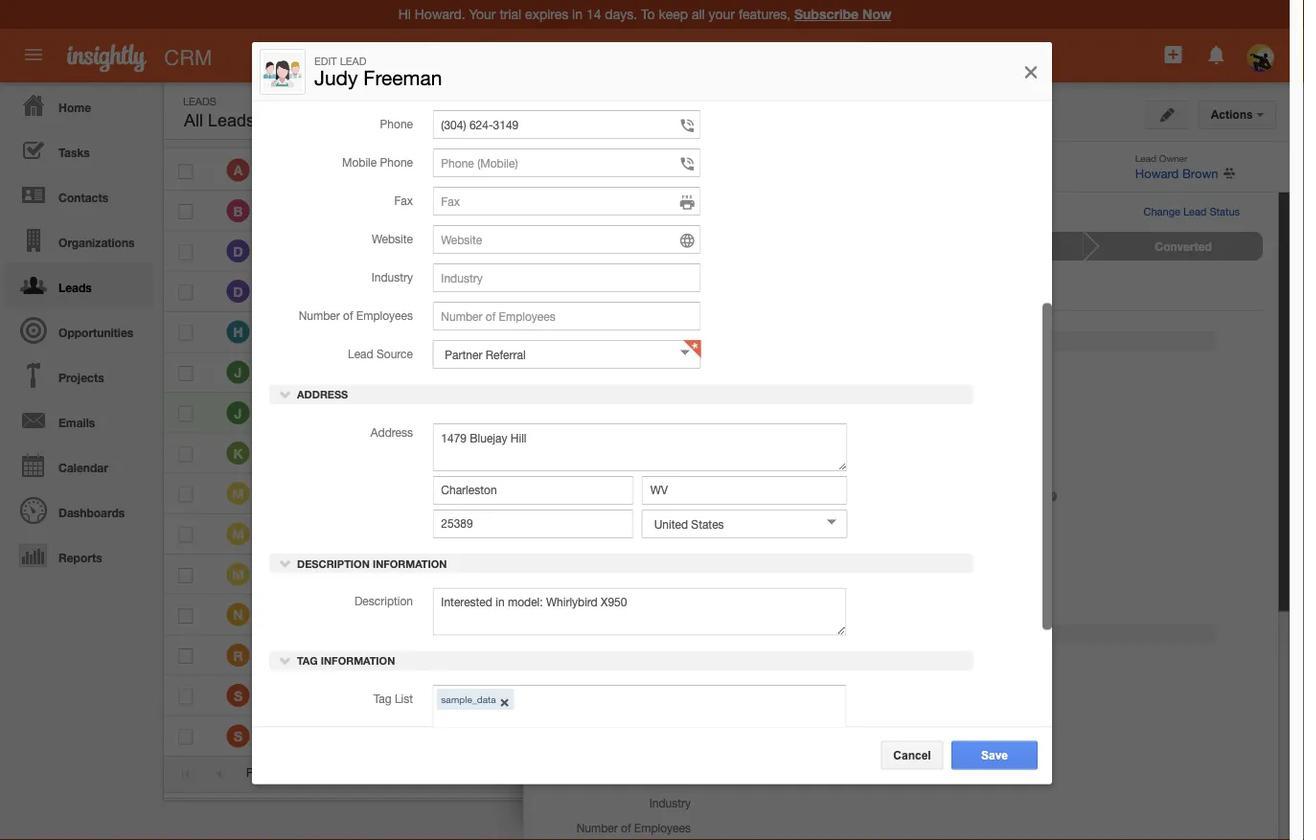 Task type: describe. For each thing, give the bounding box(es) containing it.
mobile inside judy freeman dialog
[[342, 156, 377, 169]]

bogan-auer, inc.
[[403, 204, 489, 217]]

16- down ben.nelson1980-
[[711, 533, 728, 546]]

1 horizontal spatial not
[[597, 240, 616, 253]]

block
[[403, 730, 432, 743]]

1 vertical spatial address
[[371, 426, 413, 439]]

m for anderson inc
[[232, 567, 244, 583]]

16-nov-23 1:35 pm for (805) 715-0369
[[679, 649, 781, 662]]

nov- up tags
[[1043, 303, 1069, 316]]

sales for d
[[365, 285, 393, 298]]

jwheeler@rgf.com cell
[[526, 353, 632, 393]]

emails
[[59, 416, 95, 429]]

show sidebar image
[[1099, 104, 1112, 117]]

open - notcontacted for (928) 565468
[[610, 528, 725, 541]]

(406)
[[472, 163, 497, 177]]

733-
[[500, 487, 524, 500]]

all leads button
[[179, 106, 272, 135]]

(805) 715-0369 rkdiaz@padbergh.com
[[472, 649, 656, 662]]

3860
[[524, 163, 550, 177]]

notcontacted for (304) 624-3149
[[653, 406, 725, 420]]

block inc
[[403, 730, 451, 743]]

durgan and sons
[[403, 285, 492, 298]]

open - notcontacted for (304) 624-3149
[[610, 406, 725, 420]]

description for description information
[[297, 558, 370, 571]]

653-
[[500, 163, 524, 177]]

0369
[[524, 649, 550, 662]]

pm for (304) 624-3149
[[763, 406, 781, 420]]

vp for a
[[334, 163, 349, 177]]

closed - disqualified cell for r
[[595, 636, 727, 676]]

row containing organization
[[164, 112, 996, 148]]

(406) 653-3860 cell
[[457, 151, 550, 191]]

1 horizontal spatial mobile phone
[[620, 724, 691, 737]]

open - notcontacted for (775) 616-7387
[[610, 568, 725, 581]]

shields & gigot
[[403, 528, 483, 541]]

1 m from the top
[[232, 486, 244, 502]]

1 vertical spatial website
[[650, 773, 691, 786]]

3 m row from the top
[[164, 555, 997, 595]]

1 d row from the top
[[164, 231, 997, 272]]

subscribe now link
[[795, 6, 892, 22]]

leads up "opportunities" link
[[59, 281, 92, 294]]

0 vertical spatial export
[[1061, 197, 1104, 209]]

id
[[680, 364, 691, 377]]

sales for a
[[365, 163, 393, 177]]

2 vertical spatial import
[[1084, 303, 1118, 316]]

Phone (Mobile) text field
[[433, 149, 701, 178]]

howard brown cell for j
[[832, 393, 924, 434]]

(501) 733-1738 cell
[[457, 474, 550, 515]]

- for (501) 733-1738
[[645, 487, 649, 500]]

leads
[[1089, 145, 1124, 157]]

nov- for (570) 412-6279
[[696, 244, 722, 258]]

vp for d
[[334, 285, 349, 298]]

phone field image
[[679, 193, 696, 212]]

open for (928) 565468
[[610, 528, 642, 541]]

nov- for (937) 360-8462
[[696, 366, 722, 379]]

1 15 from the left
[[907, 767, 919, 780]]

0 horizontal spatial created
[[650, 533, 691, 546]]

director inside cell
[[378, 244, 418, 258]]

lead inside lead owner howard brown
[[1136, 152, 1157, 163]]

sample_data for sample_data
[[1032, 359, 1087, 370]]

sons for (202) 168-3484
[[466, 285, 492, 298]]

(406) 653-3860
[[472, 163, 550, 177]]

employees inside judy freeman dialog
[[357, 309, 413, 323]]

nov- down ben.nelson1980-
[[728, 533, 753, 546]]

close image
[[1022, 60, 1041, 83]]

closed for r
[[610, 649, 656, 662]]

closed - disqualified for r
[[610, 649, 727, 662]]

- for (805) 715-0369
[[659, 649, 664, 662]]

23 for (304) 624-3149
[[722, 406, 734, 420]]

1 vertical spatial judy freeman
[[711, 385, 784, 398]]

durgan and sons cell
[[388, 272, 492, 312]]

manager for m
[[373, 568, 419, 581]]

jwheeler@rgf.com
[[541, 366, 632, 379]]

facility manager for n
[[334, 608, 419, 622]]

1 vertical spatial mobile
[[620, 724, 655, 737]]

1 vertical spatial date
[[586, 575, 610, 588]]

items
[[952, 767, 980, 780]]

owner for lead owner howard brown
[[1160, 152, 1188, 163]]

- for (202) 168-3484
[[645, 285, 649, 298]]

swaniawski
[[403, 608, 464, 622]]

trophy group cell
[[388, 312, 473, 353]]

j for judy freeman ceo
[[234, 405, 242, 421]]

- for (206) 645-7995
[[645, 325, 649, 339]]

pm for (206) 645-7995
[[763, 325, 781, 339]]

8462
[[524, 366, 550, 379]]

name for name
[[661, 385, 691, 398]]

(775) 616-7387 cell
[[457, 555, 550, 595]]

change lead status
[[1144, 206, 1241, 218]]

crm
[[164, 45, 212, 70]]

phone up fax
[[380, 156, 413, 169]]

1 vertical spatial activity
[[654, 554, 691, 567]]

vp of sales cell for d
[[319, 272, 393, 312]]

open - notcontacted cell for (281) 863-2433
[[595, 595, 725, 636]]

additional
[[572, 629, 637, 641]]

contacted inside not contacted link
[[620, 240, 677, 253]]

smartmerge for smartmerge leads
[[1009, 173, 1073, 186]]

block inc cell
[[388, 717, 457, 757]]

tag for tag information
[[297, 656, 318, 668]]

howard inside k row
[[847, 447, 887, 460]]

1 horizontal spatial employees
[[635, 821, 691, 835]]

ebert and sons cell
[[388, 231, 483, 272]]

facility manager cell for m
[[319, 555, 419, 595]]

tags
[[1041, 327, 1068, 339]]

Phone text field
[[433, 111, 701, 140]]

(251) 735-5824 cell
[[457, 191, 550, 231]]

recent
[[1043, 275, 1086, 288]]

subscribe
[[795, 6, 859, 22]]

howard inside n row
[[847, 608, 887, 622]]

m for shields & gigot
[[232, 527, 244, 542]]

swaniawski llc cell
[[388, 595, 488, 636]]

bogan-auer, inc. cell
[[388, 191, 489, 231]]

richard diaz link
[[265, 649, 340, 662]]

change
[[1144, 206, 1181, 218]]

lead inside date of last activity date of next activity lead rating
[[629, 596, 655, 609]]

converted
[[1156, 240, 1213, 253]]

howe-
[[403, 163, 437, 177]]

details
[[556, 286, 594, 299]]

link email address
[[593, 491, 691, 504]]

hudson
[[304, 568, 345, 581]]

phone down the out
[[658, 724, 691, 737]]

details link
[[545, 281, 605, 308]]

1 s row from the top
[[164, 676, 997, 717]]

1:35 for (805) 715-0369
[[738, 649, 760, 662]]

howard brown inside r row
[[847, 649, 924, 662]]

Postal Code text field
[[433, 510, 634, 539]]

martha
[[265, 568, 301, 581]]

Search this list... text field
[[647, 96, 863, 125]]

b row
[[164, 191, 997, 231]]

finance director
[[334, 244, 418, 258]]

r row
[[164, 636, 997, 676]]

lead down link email address
[[629, 512, 654, 525]]

h link
[[227, 321, 250, 344]]

j link for judy freeman ceo
[[227, 401, 250, 424]]

/
[[1054, 197, 1058, 209]]

follow image for (202) 168-3484
[[916, 283, 934, 302]]

(304) 624-3149 cell
[[457, 393, 550, 434]]

open - notcontacted for (412) 250-9270
[[610, 689, 725, 703]]

2 ceo from the left
[[334, 406, 358, 420]]

Fax text field
[[433, 188, 701, 216]]

recycle bin link
[[1009, 122, 1110, 135]]

howard inside r row
[[847, 649, 887, 662]]

sawayn llc cell
[[388, 676, 468, 717]]

16-nov-23 1:35 pm for (570) 412-6279
[[679, 244, 781, 258]]

1 vertical spatial export
[[1026, 251, 1060, 265]]

bogan-
[[403, 204, 441, 217]]

412-
[[500, 244, 524, 258]]

your recent imports
[[1009, 275, 1138, 288]]

notcontacted for (775) 616-7387
[[653, 568, 725, 581]]

lead owner
[[629, 512, 691, 525]]

open for (304) 624-3149
[[610, 406, 642, 420]]

phone field image for phone
[[679, 117, 696, 136]]

import / export
[[1009, 197, 1104, 209]]

0 vertical spatial lead created
[[678, 124, 752, 137]]

1 vertical spatial lead created
[[622, 533, 691, 546]]

(206) 645-7995 cell
[[457, 312, 550, 353]]

phone up (406)
[[471, 124, 506, 137]]

ceo cell
[[319, 393, 388, 434]]

last
[[629, 554, 651, 567]]

no tags
[[1029, 385, 1071, 398]]

email opted out
[[606, 678, 691, 691]]

16-nov-23 1:35 pm for (937) 360-8462
[[679, 366, 781, 379]]

(805) 715-0369 cell
[[457, 636, 550, 676]]

(412)
[[472, 689, 497, 703]]

645-
[[500, 325, 524, 339]]

leads down leads on the right of the page
[[1076, 173, 1107, 186]]

facility manager cell for n
[[319, 595, 419, 636]]

Website text field
[[433, 226, 701, 255]]

2 vertical spatial address
[[649, 491, 691, 504]]

judy inside 'j' row
[[265, 406, 290, 420]]

23 for (406) 653-3860
[[722, 163, 734, 177]]

follow image for n
[[916, 607, 934, 625]]

smartmerge leads
[[1009, 173, 1107, 186]]

(928)
[[472, 528, 497, 541]]

export leads
[[1023, 251, 1095, 265]]

s link for block inc
[[227, 725, 250, 748]]

rkdiaz@padbergh.com cell
[[526, 636, 656, 676]]

of inside a row
[[352, 163, 362, 177]]

1 vertical spatial number
[[577, 821, 618, 835]]

d for vp
[[233, 284, 243, 300]]

23 for (206) 645-7995
[[722, 325, 734, 339]]

sons for (570) 412-6279
[[456, 244, 483, 258]]

judy inside name judy freeman
[[692, 166, 719, 181]]

1 m row from the top
[[164, 474, 997, 515]]

16-nov-23 import link
[[1009, 303, 1118, 316]]

565468
[[500, 528, 539, 541]]

save button
[[952, 742, 1038, 770]]

- for (251) 735-5824
[[659, 204, 664, 217]]

s for block inc
[[234, 729, 243, 745]]

lead up website text field
[[545, 206, 573, 219]]

llc for swaniawski
[[467, 608, 488, 622]]

new lead
[[1156, 104, 1210, 116]]

howard inside lead owner howard brown
[[1136, 166, 1179, 181]]

250-
[[500, 689, 524, 703]]

3149
[[524, 406, 550, 420]]

ebert
[[403, 244, 431, 258]]

(407) 546-6906
[[472, 447, 550, 460]]

×
[[500, 692, 510, 711]]

2 15 from the left
[[936, 767, 949, 780]]

manager for n
[[373, 608, 419, 622]]

(202) 168-3484 cell
[[457, 272, 550, 312]]

23 for (251) 735-5824
[[722, 204, 734, 217]]

jfreeman@rolfsoncorp.com cell
[[526, 393, 679, 434]]

emails link
[[5, 398, 153, 443]]

nov- for (206) 645-7995
[[696, 325, 722, 339]]

(570)
[[472, 244, 497, 258]]

lead up jwheeler@rgf.com
[[572, 336, 601, 348]]

1 vertical spatial not contacted
[[597, 240, 677, 253]]

organizations link
[[5, 218, 153, 263]]

State/Province text field
[[642, 477, 848, 506]]

open for (281) 863-2433
[[610, 608, 642, 622]]

lead tags
[[1009, 327, 1068, 339]]

16-nov-23 1:35 pm cell for (304) 624-3149
[[664, 393, 832, 434]]

edit
[[314, 54, 337, 67]]

closed - disqualified for b
[[610, 204, 727, 217]]

1:35 for (251) 735-5824
[[738, 204, 760, 217]]

the padberg company
[[403, 649, 522, 662]]

industry inside judy freeman dialog
[[372, 271, 413, 284]]

leads right the all
[[208, 111, 255, 130]]

fax
[[394, 194, 413, 208]]

(928) 565468 cell
[[457, 515, 539, 555]]

23 for (202) 168-3484
[[722, 285, 734, 298]]

bin
[[1082, 122, 1100, 135]]

1 j row from the top
[[164, 353, 997, 393]]

(937)
[[472, 366, 497, 379]]

sample_data ×
[[441, 692, 510, 711]]

martha hudson link
[[265, 568, 354, 581]]

lead inside new lead link
[[1183, 104, 1210, 116]]

open - notcontacted cell for (412) 250-9270
[[595, 676, 725, 717]]

b
[[233, 203, 243, 219]]

nov- for (304) 624-3149
[[696, 406, 722, 420]]

freeman inside 'j' row
[[293, 406, 338, 420]]

4 column header from the left
[[948, 112, 996, 148]]

judy freeman dialog
[[252, 5, 1053, 785]]

disqualified for r
[[667, 649, 727, 662]]

nov- for (202) 168-3484
[[696, 285, 722, 298]]

director inside cell
[[334, 325, 375, 339]]

7995
[[524, 325, 550, 339]]

1 vertical spatial industry
[[650, 797, 691, 810]]

brown inside n row
[[890, 608, 924, 622]]

contacts
[[59, 191, 108, 204]]

rolfson corporation cell
[[388, 393, 507, 434]]

open - notcontacted cell for (570) 412-6279
[[595, 231, 725, 272]]

16- for (406) 653-3860
[[679, 163, 696, 177]]

- for (937) 360-8462
[[645, 366, 649, 379]]

follow image for j
[[916, 405, 934, 423]]

lead left tags
[[1009, 327, 1038, 339]]

leads up your recent imports
[[1063, 251, 1095, 265]]

toob inc
[[403, 447, 447, 460]]

n row
[[164, 595, 997, 636]]

1:35 for (202) 168-3484
[[738, 285, 760, 298]]

2 s row from the top
[[164, 717, 997, 757]]

howard inside 'j' row
[[847, 406, 887, 420]]

(570) 412-6279 cell
[[457, 231, 550, 272]]

opportunities
[[59, 326, 134, 339]]

follow image for a
[[916, 162, 934, 180]]

howe-blanda llc
[[403, 163, 498, 177]]

new lead link
[[1144, 96, 1222, 125]]

pm for (928) 565468
[[763, 528, 781, 541]]

(928) 565468
[[472, 528, 539, 541]]

s for sawayn llc
[[234, 688, 243, 704]]

23 for (928) 565468
[[722, 528, 734, 541]]

nov- for (406) 653-3860
[[696, 163, 722, 177]]

0 vertical spatial not
[[545, 166, 566, 181]]

follow image for (937) 360-8462
[[916, 364, 934, 383]]

notcontacted for (570) 412-6279
[[653, 244, 725, 258]]

16- up lead tags
[[1026, 303, 1043, 316]]

(304)
[[472, 406, 497, 420]]

number of employees inside judy freeman dialog
[[299, 309, 413, 323]]

navigation containing home
[[0, 82, 153, 578]]

- for (412) 250-9270
[[645, 689, 649, 703]]

0 horizontal spatial address
[[294, 389, 348, 401]]

0 vertical spatial date
[[588, 554, 612, 567]]

howard brown inside k row
[[847, 447, 924, 460]]

tag information
[[294, 656, 395, 668]]

group
[[441, 325, 473, 339]]

1 vertical spatial inc
[[456, 568, 471, 581]]

record
[[640, 364, 677, 377]]

lead up name judy freeman
[[678, 124, 705, 137]]

1 column header from the left
[[319, 112, 388, 148]]

2 d row from the top
[[164, 272, 997, 312]]

0 vertical spatial not contacted
[[545, 166, 631, 181]]

1 vertical spatial email
[[606, 678, 634, 691]]



Task type: locate. For each thing, give the bounding box(es) containing it.
n
[[233, 608, 243, 623]]

1 facility manager cell from the top
[[319, 555, 419, 595]]

&
[[444, 528, 451, 541]]

1 horizontal spatial tag
[[374, 693, 392, 706]]

durgan
[[403, 285, 440, 298]]

chevron down image up judy freeman link at the left top of page
[[279, 388, 292, 401]]

16- inside h "row"
[[679, 325, 696, 339]]

nov- down activity link
[[696, 325, 722, 339]]

manager inside r row
[[381, 649, 427, 662]]

- left title
[[645, 406, 649, 420]]

howe-blanda llc cell
[[388, 151, 498, 191]]

0 vertical spatial mobile phone
[[342, 156, 413, 169]]

6 16-nov-23 1:35 pm cell from the top
[[664, 353, 832, 393]]

2 vp of sales from the top
[[334, 285, 393, 298]]

pm inside a row
[[763, 163, 781, 177]]

sons inside cell
[[456, 244, 483, 258]]

facility right chevron down icon
[[334, 568, 370, 581]]

4 notcontacted from the top
[[653, 366, 725, 379]]

disqualified inside the "b" row
[[667, 204, 727, 217]]

d link down b
[[227, 240, 250, 263]]

closed for b
[[610, 204, 656, 217]]

notcontacted for (206) 645-7995
[[653, 325, 725, 339]]

16-nov-23 1:35 pm for (251) 735-5824
[[679, 204, 781, 217]]

manager up list
[[381, 649, 427, 662]]

import for import leads
[[1026, 224, 1060, 238]]

activity link
[[676, 281, 738, 310]]

open inside n row
[[610, 608, 642, 622]]

nov- inside a row
[[696, 163, 722, 177]]

title
[[670, 406, 691, 420]]

nov- for (251) 735-5824
[[696, 204, 722, 217]]

2 chevron down image from the top
[[279, 655, 292, 668]]

1 open - notcontacted from the top
[[610, 244, 725, 258]]

open for (501) 733-1738
[[610, 487, 642, 500]]

nov- for (412) 250-9270
[[696, 689, 722, 703]]

City text field
[[433, 477, 634, 506]]

freeman inside edit lead judy freeman
[[364, 66, 442, 89]]

d for finance
[[233, 243, 243, 259]]

2 vertical spatial closed - disqualified
[[610, 649, 727, 662]]

vp
[[334, 163, 349, 177], [334, 285, 349, 298]]

23 for (570) 412-6279
[[722, 244, 734, 258]]

j
[[234, 365, 242, 381], [234, 405, 242, 421]]

leads link
[[5, 263, 153, 308]]

edit lead judy freeman
[[314, 54, 442, 89]]

1 vertical spatial s
[[234, 729, 243, 745]]

0 vertical spatial address
[[294, 389, 348, 401]]

pm for (937) 360-8462
[[763, 366, 781, 379]]

1 vertical spatial vp of sales cell
[[319, 272, 393, 312]]

vp of sales for d
[[334, 285, 393, 298]]

mobile phone inside judy freeman dialog
[[342, 156, 413, 169]]

website inside judy freeman dialog
[[372, 233, 413, 246]]

lead up phone "text box"
[[592, 95, 619, 107]]

5 notcontacted from the top
[[653, 406, 725, 420]]

ceo
[[711, 406, 735, 420], [334, 406, 358, 420]]

phone up the howe-
[[380, 118, 413, 131]]

1 vertical spatial smartmerge
[[1009, 173, 1073, 186]]

padberg
[[425, 649, 469, 662]]

number inside judy freeman dialog
[[299, 309, 340, 323]]

16- right 'opted' at the bottom
[[679, 689, 696, 703]]

open - notcontacted inside n row
[[610, 608, 725, 622]]

email down 'user responsible'
[[617, 491, 646, 504]]

1 vertical spatial vp of sales
[[334, 285, 393, 298]]

nov- right related
[[696, 285, 722, 298]]

disqualified inside r row
[[667, 649, 727, 662]]

closed inside a row
[[610, 163, 656, 177]]

16-nov-23 1:35 pm for (406) 653-3860
[[679, 163, 781, 177]]

1 horizontal spatial export
[[1061, 197, 1104, 209]]

nov- right title
[[696, 406, 722, 420]]

anderson inc cell
[[388, 555, 471, 595]]

5 open - notcontacted from the top
[[610, 406, 725, 420]]

tasks
[[59, 146, 90, 159]]

4 open - notcontacted from the top
[[610, 366, 725, 379]]

nov- down additional information
[[696, 649, 722, 662]]

5 open - notcontacted cell from the top
[[595, 393, 725, 434]]

h
[[233, 324, 243, 340]]

1 vertical spatial j
[[234, 405, 242, 421]]

2 horizontal spatial not
[[624, 206, 642, 219]]

2 notcontacted from the top
[[653, 285, 725, 298]]

sample_data left ×
[[441, 695, 496, 706]]

1 vertical spatial and
[[443, 285, 463, 298]]

1 howard brown cell from the top
[[832, 393, 924, 434]]

Description text field
[[433, 589, 847, 637]]

9 open - notcontacted from the top
[[610, 608, 725, 622]]

2 16-nov-23 1:35 pm cell from the top
[[664, 191, 832, 231]]

closed - disqualified inside r row
[[610, 649, 727, 662]]

1 horizontal spatial name
[[692, 152, 718, 163]]

16- inside the "b" row
[[679, 204, 696, 217]]

2 facility manager from the top
[[334, 608, 419, 622]]

and inside cell
[[434, 244, 453, 258]]

description information
[[294, 558, 447, 571]]

chevron down image
[[279, 557, 292, 571]]

0 vertical spatial disqualified
[[667, 163, 727, 177]]

1 open from the top
[[610, 244, 642, 258]]

name inside name judy freeman
[[692, 152, 718, 163]]

leads up export leads
[[1063, 224, 1094, 238]]

follow image
[[726, 109, 744, 128], [916, 243, 934, 261], [916, 283, 934, 302], [916, 324, 934, 342], [916, 364, 934, 383], [916, 445, 934, 463], [916, 486, 934, 504], [916, 567, 934, 585], [916, 648, 934, 666], [916, 688, 934, 706]]

7 open - notcontacted cell from the top
[[595, 515, 725, 555]]

howard brown inside 'j' row
[[847, 406, 924, 420]]

1 phone field image from the top
[[679, 117, 696, 136]]

1 j from the top
[[234, 365, 242, 381]]

ben.nelson1980-l70998046-qhdlgu1@mailbox.insight.ly
[[711, 491, 1013, 504]]

1 j link from the top
[[227, 361, 250, 384]]

website down the out
[[650, 773, 691, 786]]

0 vertical spatial facility manager
[[334, 568, 419, 581]]

2 phone field image from the top
[[679, 155, 696, 174]]

brown inside lead owner howard brown
[[1183, 166, 1219, 181]]

list
[[395, 693, 413, 706]]

1 closed - disqualified from the top
[[610, 163, 727, 177]]

inc inside k row
[[432, 447, 447, 460]]

created down lead owner
[[650, 533, 691, 546]]

cell
[[250, 151, 319, 191], [526, 151, 595, 191], [832, 151, 901, 191], [949, 151, 997, 191], [250, 191, 319, 231], [319, 191, 388, 231], [832, 191, 901, 231], [949, 191, 997, 231], [250, 231, 319, 272], [526, 231, 595, 272], [832, 231, 901, 272], [949, 231, 997, 272], [250, 272, 319, 312], [526, 272, 595, 312], [832, 272, 901, 312], [949, 272, 997, 312], [250, 312, 319, 353], [526, 312, 595, 353], [832, 312, 901, 353], [949, 312, 997, 353], [250, 353, 319, 393], [319, 353, 388, 393], [388, 353, 457, 393], [832, 353, 901, 393], [164, 393, 212, 434], [250, 434, 319, 474], [319, 434, 388, 474], [526, 434, 595, 474], [595, 434, 664, 474], [664, 434, 832, 474], [949, 434, 997, 474], [250, 474, 319, 515], [319, 474, 388, 515], [388, 474, 457, 515], [664, 474, 832, 515], [949, 474, 997, 515], [250, 515, 319, 555], [319, 515, 388, 555], [526, 515, 595, 555], [949, 515, 997, 555], [526, 555, 595, 595], [250, 595, 319, 636], [526, 595, 595, 636], [664, 595, 832, 636], [949, 595, 997, 636], [250, 676, 319, 717], [319, 676, 388, 717], [949, 676, 997, 717], [250, 717, 319, 757], [319, 717, 388, 757], [457, 717, 526, 757], [526, 717, 595, 757], [595, 717, 664, 757], [664, 717, 832, 757]]

llc inside s row
[[447, 689, 468, 703]]

2 j from the top
[[234, 405, 242, 421]]

0 vertical spatial sons
[[456, 244, 483, 258]]

smartmerge for smartmerge leads
[[1009, 145, 1086, 157]]

vp inside d row
[[334, 285, 349, 298]]

0 vertical spatial activity
[[688, 287, 725, 300]]

0 vertical spatial director
[[378, 244, 418, 258]]

16-nov-23 1:35 pm inside h "row"
[[679, 325, 781, 339]]

created up name judy freeman
[[708, 124, 752, 137]]

- inside n row
[[645, 608, 649, 622]]

2 facility manager cell from the top
[[319, 595, 419, 636]]

0 vertical spatial number
[[299, 309, 340, 323]]

chevron down image for tag list
[[279, 655, 292, 668]]

10 open from the top
[[610, 689, 642, 703]]

owner inside lead owner howard brown
[[1160, 152, 1188, 163]]

sawayn
[[403, 689, 444, 703]]

1 vertical spatial mobile phone
[[620, 724, 691, 737]]

1 vertical spatial sample_data
[[441, 695, 496, 706]]

inc right block
[[435, 730, 451, 743]]

closed up lead status: not contacted on the top
[[610, 163, 656, 177]]

0 horizontal spatial industry
[[372, 271, 413, 284]]

1:35 inside r row
[[738, 649, 760, 662]]

2 closed - disqualified cell from the top
[[595, 191, 727, 231]]

3 closed - disqualified from the top
[[610, 649, 727, 662]]

1 vertical spatial facility
[[334, 608, 370, 622]]

activity right last
[[654, 554, 691, 567]]

2 s link from the top
[[227, 725, 250, 748]]

facility inside n row
[[334, 608, 370, 622]]

624-
[[500, 406, 524, 420]]

2 vertical spatial activity
[[654, 575, 691, 588]]

record id
[[640, 364, 691, 377]]

0 horizontal spatial sample_data
[[441, 695, 496, 706]]

pm for (406) 653-3860
[[763, 163, 781, 177]]

- down last
[[645, 568, 649, 581]]

notcontacted up id
[[653, 325, 725, 339]]

2 vertical spatial inc
[[435, 730, 451, 743]]

closed inside r row
[[610, 649, 656, 662]]

and inside cell
[[443, 285, 463, 298]]

company
[[472, 649, 522, 662]]

closed inside the "b" row
[[610, 204, 656, 217]]

pm for (412) 250-9270
[[763, 689, 781, 703]]

11 16-nov-23 1:35 pm cell from the top
[[664, 676, 832, 717]]

1 vertical spatial sons
[[466, 285, 492, 298]]

2 open - notcontacted cell from the top
[[595, 272, 725, 312]]

3 howard brown cell from the top
[[832, 595, 924, 636]]

1:35 for (937) 360-8462
[[738, 366, 760, 379]]

closed - disqualified
[[610, 163, 727, 177], [610, 204, 727, 217], [610, 649, 727, 662]]

Search all data.... text field
[[485, 40, 863, 75]]

16- up rating
[[679, 568, 696, 581]]

1 horizontal spatial sample_data
[[1032, 359, 1087, 370]]

rolfson corporation
[[403, 406, 507, 420]]

notcontacted down responsible on the bottom of the page
[[653, 487, 725, 500]]

follow image for (407) 546-6906
[[916, 445, 934, 463]]

freeman inside name judy freeman
[[723, 166, 772, 181]]

open - notcontacted for (206) 645-7995
[[610, 325, 725, 339]]

1 vertical spatial description
[[355, 595, 413, 609]]

open for (412) 250-9270
[[610, 689, 642, 703]]

2 open from the top
[[610, 285, 642, 298]]

16- for (304) 624-3149
[[679, 406, 696, 420]]

vp of sales left the howe-
[[334, 163, 393, 177]]

shields & gigot cell
[[388, 515, 483, 555]]

r link
[[227, 644, 250, 667]]

judy inside edit lead judy freeman
[[314, 66, 358, 89]]

open - notcontacted cell
[[595, 231, 725, 272], [595, 272, 725, 312], [595, 312, 725, 353], [595, 353, 725, 393], [595, 393, 725, 434], [595, 474, 725, 515], [595, 515, 725, 555], [595, 555, 725, 595], [595, 595, 725, 636], [595, 676, 725, 717]]

0 horizontal spatial employees
[[357, 309, 413, 323]]

1 vp from the top
[[334, 163, 349, 177]]

howard brown cell for k
[[832, 434, 924, 474]]

lead left status
[[1184, 206, 1207, 218]]

2 sales from the top
[[365, 285, 393, 298]]

a
[[234, 163, 243, 178]]

notcontacted for (202) 168-3484
[[653, 285, 725, 298]]

16-nov-23 1:35 pm cell for (775) 616-7387
[[664, 555, 832, 595]]

10 notcontacted from the top
[[653, 689, 725, 703]]

1 ceo from the left
[[711, 406, 735, 420]]

llc left 653- at the top left of page
[[477, 163, 498, 177]]

all
[[184, 111, 203, 130]]

1 vertical spatial m link
[[227, 523, 250, 546]]

d row
[[164, 231, 997, 272], [164, 272, 997, 312]]

2 facility from the top
[[334, 608, 370, 622]]

follow image inside h "row"
[[916, 324, 934, 342]]

2 vp of sales cell from the top
[[319, 272, 393, 312]]

closed - disqualified up website field icon
[[610, 204, 727, 217]]

tags
[[1047, 385, 1071, 398]]

7 notcontacted from the top
[[653, 528, 725, 541]]

not contacted up the fax text box
[[545, 166, 631, 181]]

23 for (775) 616-7387
[[722, 568, 734, 581]]

16-nov-23 1:35 pm for (928) 565468
[[679, 528, 781, 541]]

owner
[[1160, 152, 1188, 163], [657, 512, 691, 525]]

0 vertical spatial email
[[617, 491, 646, 504]]

lead image
[[542, 93, 580, 131]]

- right 1
[[899, 767, 903, 780]]

disqualified inside a row
[[667, 163, 727, 177]]

23 inside h "row"
[[722, 325, 734, 339]]

mcarroll@gsd.com cell
[[526, 474, 637, 515]]

open down not contacted link
[[610, 285, 642, 298]]

16-nov-23 import
[[1023, 303, 1118, 316]]

nov- inside r row
[[696, 649, 722, 662]]

2 follow image from the top
[[916, 203, 934, 221]]

follow image
[[916, 162, 934, 180], [916, 203, 934, 221], [916, 405, 934, 423], [916, 526, 934, 544], [916, 607, 934, 625], [916, 728, 934, 747]]

2 d link from the top
[[227, 280, 250, 303]]

16-nov-23 1:35 pm cell for (570) 412-6279
[[664, 231, 832, 272]]

finance director cell
[[319, 231, 418, 272]]

navigation
[[0, 82, 153, 578]]

nov- inside the "b" row
[[696, 204, 722, 217]]

0 vertical spatial smartmerge
[[1009, 145, 1086, 157]]

column header
[[319, 112, 388, 148], [831, 112, 900, 148], [900, 112, 948, 148], [948, 112, 996, 148]]

nov- right id
[[696, 366, 722, 379]]

vp down "finance"
[[334, 285, 349, 298]]

(937) 360-8462 cell
[[457, 353, 550, 393]]

546-
[[500, 447, 524, 460]]

1:35 for (928) 565468
[[738, 528, 760, 541]]

1 horizontal spatial number of employees
[[577, 821, 691, 835]]

0 vertical spatial s link
[[227, 685, 250, 708]]

16- for (412) 250-9270
[[679, 689, 696, 703]]

7387
[[524, 568, 550, 581]]

1 d from the top
[[233, 243, 243, 259]]

not contacted link
[[545, 232, 724, 261]]

sales down the finance director
[[365, 285, 393, 298]]

- for (775) 616-7387
[[645, 568, 649, 581]]

notcontacted down lead owner
[[653, 528, 725, 541]]

llc left 863-
[[467, 608, 488, 622]]

pm inside the "b" row
[[763, 204, 781, 217]]

website field image
[[679, 232, 696, 251]]

howard brown cell for n
[[832, 595, 924, 636]]

not up the fax text box
[[545, 166, 566, 181]]

director cell
[[319, 312, 388, 353]]

0 vertical spatial chevron down image
[[279, 388, 292, 401]]

5 16-nov-23 1:35 pm cell from the top
[[664, 312, 832, 353]]

4 open from the top
[[610, 366, 642, 379]]

a row
[[164, 151, 997, 191]]

1 vertical spatial contacted
[[645, 206, 697, 219]]

smartmerge down recycle
[[1009, 145, 1086, 157]]

1 s from the top
[[234, 688, 243, 704]]

m link for anderson inc
[[227, 563, 250, 586]]

8 open - notcontacted cell from the top
[[595, 555, 725, 595]]

contacted up bwhite@boganinc.com
[[569, 166, 631, 181]]

6 notcontacted from the top
[[653, 487, 725, 500]]

open inside h "row"
[[610, 325, 642, 339]]

1 vertical spatial tag
[[374, 693, 392, 706]]

2 vp from the top
[[334, 285, 349, 298]]

16-nov-23 1:35 pm cell for (251) 735-5824
[[664, 191, 832, 231]]

16- up website field icon
[[679, 204, 696, 217]]

1 notcontacted from the top
[[653, 244, 725, 258]]

howard brown inside n row
[[847, 608, 924, 622]]

nov- down search this list... text box
[[696, 163, 722, 177]]

disqualified for b
[[667, 204, 727, 217]]

3 open - notcontacted cell from the top
[[595, 312, 725, 353]]

user
[[600, 469, 625, 483]]

lead right 'edit'
[[340, 54, 367, 67]]

2 disqualified from the top
[[667, 204, 727, 217]]

0 vertical spatial vp
[[334, 163, 349, 177]]

disqualified for a
[[667, 163, 727, 177]]

2 open - notcontacted from the top
[[610, 285, 725, 298]]

notcontacted down website field icon
[[653, 285, 725, 298]]

Street text field
[[433, 424, 848, 472]]

1 horizontal spatial industry
[[650, 797, 691, 810]]

pm inside r row
[[763, 649, 781, 662]]

(412) 250-9270 cell
[[457, 676, 550, 717]]

mobile down sharon.little@sawayn.com
[[620, 724, 655, 737]]

k row
[[164, 434, 997, 474]]

notifications image
[[1206, 43, 1229, 66]]

lead inside edit lead judy freeman
[[340, 54, 367, 67]]

1:35 inside a row
[[738, 163, 760, 177]]

1 facility from the top
[[334, 568, 370, 581]]

0 vertical spatial name
[[692, 152, 718, 163]]

0 vertical spatial judy freeman
[[592, 106, 720, 130]]

None checkbox
[[179, 164, 193, 179], [179, 204, 193, 220], [179, 245, 193, 260], [179, 447, 193, 462], [179, 568, 193, 584], [179, 609, 193, 624], [179, 690, 193, 705], [179, 730, 193, 746], [179, 164, 193, 179], [179, 204, 193, 220], [179, 245, 193, 260], [179, 447, 193, 462], [179, 568, 193, 584], [179, 609, 193, 624], [179, 690, 193, 705], [179, 730, 193, 746]]

2 closed from the top
[[610, 204, 656, 217]]

1:35 for (206) 645-7995
[[738, 325, 760, 339]]

2 m row from the top
[[164, 515, 997, 555]]

open - notcontacted up related
[[610, 244, 725, 258]]

(202)
[[472, 285, 497, 298]]

0 vertical spatial closed
[[610, 163, 656, 177]]

brown inside r row
[[890, 649, 924, 662]]

0 vertical spatial inc
[[432, 447, 447, 460]]

open down related link
[[610, 325, 642, 339]]

contacts link
[[5, 173, 153, 218]]

1 horizontal spatial address
[[371, 426, 413, 439]]

16-nov-23 1:35 pm
[[679, 163, 781, 177], [679, 204, 781, 217], [679, 244, 781, 258], [679, 285, 781, 298], [679, 325, 781, 339], [679, 366, 781, 379], [679, 406, 781, 420], [679, 528, 781, 541], [711, 533, 812, 546], [679, 568, 781, 581], [679, 649, 781, 662], [679, 689, 781, 703]]

- for (928) 565468
[[645, 528, 649, 541]]

1 vertical spatial s link
[[227, 725, 250, 748]]

- up additional information
[[645, 608, 649, 622]]

ebert and sons
[[403, 244, 483, 258]]

source
[[377, 348, 413, 361]]

1:35 inside h "row"
[[738, 325, 760, 339]]

closed - disqualified inside the "b" row
[[610, 204, 727, 217]]

6 follow image from the top
[[916, 728, 934, 747]]

16-nov-23 1:35 pm inside the "b" row
[[679, 204, 781, 217]]

closed - disqualified inside a row
[[610, 163, 727, 177]]

16- inside r row
[[679, 649, 696, 662]]

0 horizontal spatial owner
[[657, 512, 691, 525]]

16-nov-23 1:35 pm cell
[[664, 151, 832, 191], [664, 191, 832, 231], [664, 231, 832, 272], [664, 272, 832, 312], [664, 312, 832, 353], [664, 353, 832, 393], [664, 393, 832, 434], [664, 515, 832, 555], [664, 555, 832, 595], [664, 636, 832, 676], [664, 676, 832, 717]]

0 vertical spatial contacted
[[569, 166, 631, 181]]

23 inside a row
[[722, 163, 734, 177]]

9 open - notcontacted cell from the top
[[595, 595, 725, 636]]

address
[[294, 389, 348, 401], [371, 426, 413, 439], [649, 491, 691, 504]]

notcontacted inside h "row"
[[653, 325, 725, 339]]

disqualified up the out
[[667, 649, 727, 662]]

activity
[[688, 287, 725, 300], [654, 554, 691, 567], [654, 575, 691, 588]]

lead information
[[569, 336, 678, 348]]

2 vertical spatial manager
[[381, 649, 427, 662]]

j row
[[164, 353, 997, 393], [164, 393, 997, 434]]

and right ebert
[[434, 244, 453, 258]]

2 m link from the top
[[227, 523, 250, 546]]

pm inside h "row"
[[763, 325, 781, 339]]

open down lead information
[[610, 366, 642, 379]]

1 vertical spatial sales
[[365, 285, 393, 298]]

2 vertical spatial llc
[[447, 689, 468, 703]]

16-
[[679, 163, 696, 177], [679, 204, 696, 217], [679, 244, 696, 258], [679, 285, 696, 298], [1026, 303, 1043, 316], [679, 325, 696, 339], [679, 366, 696, 379], [679, 406, 696, 420], [679, 528, 696, 541], [711, 533, 728, 546], [679, 568, 696, 581], [679, 649, 696, 662], [679, 689, 696, 703]]

2 howard brown cell from the top
[[832, 434, 924, 474]]

j link for (937) 360-8462 jwheeler@rgf.com
[[227, 361, 250, 384]]

manager up 'the'
[[373, 608, 419, 622]]

open - notcontacted up rating
[[610, 568, 725, 581]]

open up last
[[610, 528, 642, 541]]

1 vertical spatial vp
[[334, 285, 349, 298]]

0 vertical spatial import
[[1009, 197, 1051, 209]]

sales
[[365, 163, 393, 177], [365, 285, 393, 298]]

reports
[[59, 551, 102, 565]]

out
[[672, 678, 691, 691]]

open - notcontacted inside s row
[[610, 689, 725, 703]]

sharon.little@sawayn.com cell
[[526, 676, 674, 717]]

0 vertical spatial llc
[[477, 163, 498, 177]]

16-nov-23 1:35 pm inside a row
[[679, 163, 781, 177]]

2 vertical spatial m link
[[227, 563, 250, 586]]

inc
[[432, 447, 447, 460], [456, 568, 471, 581], [435, 730, 451, 743]]

16- right record
[[679, 366, 696, 379]]

9270
[[524, 689, 550, 703]]

23 for (937) 360-8462
[[722, 366, 734, 379]]

number of employees
[[299, 309, 413, 323], [577, 821, 691, 835]]

1 vertical spatial number of employees
[[577, 821, 691, 835]]

vp inside a row
[[334, 163, 349, 177]]

4 16-nov-23 1:35 pm cell from the top
[[664, 272, 832, 312]]

16-nov-23 1:35 pm cell for (805) 715-0369
[[664, 636, 832, 676]]

auer,
[[441, 204, 467, 217]]

15
[[907, 767, 919, 780], [936, 767, 949, 780]]

lead left source
[[348, 348, 374, 361]]

inc right toob
[[432, 447, 447, 460]]

pm for (202) 168-3484
[[763, 285, 781, 298]]

9 notcontacted from the top
[[653, 608, 725, 622]]

mobile phone down 'opted' at the bottom
[[620, 724, 691, 737]]

bwhite@boganinc.com cell
[[526, 191, 658, 231]]

16-nov-23 1:35 pm inside r row
[[679, 649, 781, 662]]

0 vertical spatial description
[[297, 558, 370, 571]]

1 s link from the top
[[227, 685, 250, 708]]

0 vertical spatial number of employees
[[299, 309, 413, 323]]

vp of sales cell
[[319, 151, 393, 191], [319, 272, 393, 312]]

manager inside n row
[[373, 608, 419, 622]]

1 closed from the top
[[610, 163, 656, 177]]

facility for m
[[334, 568, 370, 581]]

follow image inside the "b" row
[[916, 203, 934, 221]]

open up 1479 bluejay hill text field
[[610, 406, 642, 420]]

1 disqualified from the top
[[667, 163, 727, 177]]

- down related link
[[645, 325, 649, 339]]

6 open - notcontacted from the top
[[610, 487, 725, 500]]

0 horizontal spatial 15
[[907, 767, 919, 780]]

16- down id
[[679, 406, 696, 420]]

open - notcontacted for (937) 360-8462
[[610, 366, 725, 379]]

subscribe now
[[795, 6, 892, 22]]

3 open - notcontacted from the top
[[610, 325, 725, 339]]

9 open from the top
[[610, 608, 642, 622]]

h row
[[164, 312, 997, 353]]

d up the h link
[[233, 284, 243, 300]]

import for import / export
[[1009, 197, 1051, 209]]

16- for (775) 616-7387
[[679, 568, 696, 581]]

sons
[[456, 244, 483, 258], [466, 285, 492, 298]]

16-nov-23 1:35 pm for (304) 624-3149
[[679, 406, 781, 420]]

contacted up website field icon
[[645, 206, 697, 219]]

facility manager up property manager cell
[[334, 608, 419, 622]]

export down 'import leads' link
[[1026, 251, 1060, 265]]

s link down r
[[227, 685, 250, 708]]

1 vertical spatial name
[[661, 385, 691, 398]]

organization
[[402, 124, 472, 137]]

0 vertical spatial m link
[[227, 482, 250, 505]]

lead down next
[[629, 596, 655, 609]]

10 16-nov-23 1:35 pm cell from the top
[[664, 636, 832, 676]]

m link for shields & gigot
[[227, 523, 250, 546]]

follow image inside k row
[[916, 445, 934, 463]]

3 disqualified from the top
[[667, 649, 727, 662]]

0 vertical spatial closed - disqualified
[[610, 163, 727, 177]]

0 vertical spatial created
[[708, 124, 752, 137]]

address up toob
[[371, 426, 413, 439]]

6 open from the top
[[610, 487, 642, 500]]

vp of sales for a
[[334, 163, 393, 177]]

0 vertical spatial and
[[434, 244, 453, 258]]

name up title
[[661, 385, 691, 398]]

vp of sales inside a row
[[334, 163, 393, 177]]

nov- inside h "row"
[[696, 325, 722, 339]]

15 left items
[[936, 767, 949, 780]]

status:
[[576, 206, 618, 219]]

follow image for (501) 733-1738
[[916, 486, 934, 504]]

recycle
[[1029, 122, 1079, 135]]

information for tag information
[[321, 656, 395, 668]]

information for lead information
[[603, 336, 678, 348]]

toob inc cell
[[388, 434, 457, 474]]

sample_data inside sample_data ×
[[441, 695, 496, 706]]

rating
[[658, 596, 691, 609]]

property manager cell
[[319, 636, 427, 676]]

2 horizontal spatial address
[[649, 491, 691, 504]]

lead up last
[[622, 533, 647, 546]]

inc left (775)
[[456, 568, 471, 581]]

date left last
[[588, 554, 612, 567]]

facility manager down shields
[[334, 568, 419, 581]]

chevron down image
[[279, 388, 292, 401], [279, 655, 292, 668]]

8 notcontacted from the top
[[653, 568, 725, 581]]

sample_data for sample_data ×
[[441, 695, 496, 706]]

the padberg company cell
[[388, 636, 522, 676]]

16- up activity link
[[679, 244, 696, 258]]

16- down lead owner
[[679, 528, 696, 541]]

brown inside k row
[[890, 447, 924, 460]]

and for durgan
[[443, 285, 463, 298]]

n link
[[227, 604, 250, 627]]

10 open - notcontacted cell from the top
[[595, 676, 725, 717]]

None checkbox
[[178, 122, 193, 137], [179, 285, 193, 301], [179, 326, 193, 341], [179, 366, 193, 381], [179, 407, 193, 422], [179, 487, 193, 503], [179, 528, 193, 543], [179, 649, 193, 665], [178, 122, 193, 137], [179, 285, 193, 301], [179, 326, 193, 341], [179, 366, 193, 381], [179, 407, 193, 422], [179, 487, 193, 503], [179, 528, 193, 543], [179, 649, 193, 665]]

d link for finance director
[[227, 240, 250, 263]]

open - notcontacted up title
[[610, 366, 725, 379]]

1 vertical spatial manager
[[373, 608, 419, 622]]

1 vertical spatial not
[[624, 206, 642, 219]]

vp of sales
[[334, 163, 393, 177], [334, 285, 393, 298]]

trophy group (206) 645-7995
[[403, 325, 550, 339]]

closed - disqualified cell for b
[[595, 191, 727, 231]]

(281) 863-2433 cell
[[457, 595, 550, 636]]

lead
[[340, 54, 367, 67], [592, 95, 619, 107], [1183, 104, 1210, 116], [678, 124, 705, 137], [1136, 152, 1157, 163], [1184, 206, 1207, 218], [545, 206, 573, 219], [1009, 327, 1038, 339], [572, 336, 601, 348], [348, 348, 374, 361], [629, 512, 654, 525], [622, 533, 647, 546], [629, 596, 655, 609]]

(407)
[[472, 447, 497, 460]]

open - notcontacted down record id
[[610, 406, 725, 420]]

- down 'user responsible'
[[645, 487, 649, 500]]

notcontacted down id
[[653, 406, 725, 420]]

mobile
[[342, 156, 377, 169], [620, 724, 655, 737]]

website down fax
[[372, 233, 413, 246]]

10 open - notcontacted from the top
[[610, 689, 725, 703]]

(407) 546-6906 cell
[[457, 434, 550, 474]]

1738
[[524, 487, 550, 500]]

3 column header from the left
[[900, 112, 948, 148]]

lead source
[[348, 348, 413, 361]]

4 open - notcontacted cell from the top
[[595, 353, 725, 393]]

- left website field icon
[[645, 244, 649, 258]]

0 horizontal spatial not
[[545, 166, 566, 181]]

1 smartmerge from the top
[[1009, 145, 1086, 157]]

s row
[[164, 676, 997, 717], [164, 717, 997, 757]]

None text field
[[437, 715, 456, 738]]

16- for (570) 412-6279
[[679, 244, 696, 258]]

sales left the howe-
[[365, 163, 393, 177]]

5824
[[524, 204, 550, 217]]

toob
[[403, 447, 428, 460]]

2 s from the top
[[234, 729, 243, 745]]

open for (570) 412-6279
[[610, 244, 642, 258]]

closed - disqualified cell up website field icon
[[595, 191, 727, 231]]

row
[[164, 112, 996, 148]]

16- inside a row
[[679, 163, 696, 177]]

2 m from the top
[[232, 527, 244, 542]]

0 vertical spatial d link
[[227, 240, 250, 263]]

2 vertical spatial closed
[[610, 649, 656, 662]]

- down additional information
[[659, 649, 664, 662]]

projects link
[[5, 353, 153, 398]]

Number of Employees text field
[[433, 303, 701, 331]]

16-nov-23 1:35 pm cell for (937) 360-8462
[[664, 353, 832, 393]]

new
[[1156, 104, 1180, 116]]

recycle bin
[[1029, 122, 1100, 135]]

16-nov-23 1:35 pm cell for (406) 653-3860
[[664, 151, 832, 191]]

1 horizontal spatial 15
[[936, 767, 949, 780]]

notcontacted inside n row
[[653, 608, 725, 622]]

j for (937) 360-8462 jwheeler@rgf.com
[[234, 365, 242, 381]]

2 j row from the top
[[164, 393, 997, 434]]

- inside r row
[[659, 649, 664, 662]]

cancel button
[[881, 742, 944, 770]]

3 closed - disqualified cell from the top
[[595, 636, 727, 676]]

1:35 inside the "b" row
[[738, 204, 760, 217]]

1 vertical spatial facility manager
[[334, 608, 419, 622]]

notcontacted down additional information
[[653, 689, 725, 703]]

dashboards link
[[5, 488, 153, 533]]

- left the out
[[645, 689, 649, 703]]

row group containing a
[[164, 151, 997, 757]]

nov- down state/province text box
[[696, 528, 722, 541]]

16-nov-23 1:35 pm cell for (206) 645-7995
[[664, 312, 832, 353]]

open - notcontacted cell for (928) 565468
[[595, 515, 725, 555]]

0 horizontal spatial name
[[661, 385, 691, 398]]

- inside the "b" row
[[659, 204, 664, 217]]

not
[[545, 166, 566, 181], [624, 206, 642, 219], [597, 240, 616, 253]]

phone field image
[[679, 117, 696, 136], [679, 155, 696, 174]]

open - notcontacted for (570) 412-6279
[[610, 244, 725, 258]]

0 horizontal spatial number of employees
[[299, 309, 413, 323]]

email
[[617, 491, 646, 504], [606, 678, 634, 691]]

richard
[[265, 649, 305, 662]]

23 inside r row
[[722, 649, 734, 662]]

2 column header from the left
[[831, 112, 900, 148]]

open - notcontacted inside h "row"
[[610, 325, 725, 339]]

anderson inc (775) 616-7387
[[403, 568, 550, 581]]

1 chevron down image from the top
[[279, 388, 292, 401]]

inc for s
[[435, 730, 451, 743]]

follow image inside n row
[[916, 607, 934, 625]]

facility manager cell
[[319, 555, 419, 595], [319, 595, 419, 636]]

1 vertical spatial disqualified
[[667, 204, 727, 217]]

- left phone field image
[[659, 204, 664, 217]]

Industry text field
[[433, 264, 701, 293]]

follow image for (805) 715-0369
[[916, 648, 934, 666]]

activity down website field icon
[[688, 287, 725, 300]]

sales inside a row
[[365, 163, 393, 177]]

0 horizontal spatial tag
[[297, 656, 318, 668]]

- down not contacted link
[[645, 285, 649, 298]]

1 vertical spatial llc
[[467, 608, 488, 622]]

howard brown cell
[[832, 393, 924, 434], [832, 434, 924, 474], [832, 595, 924, 636], [832, 676, 924, 717]]

open for (775) 616-7387
[[610, 568, 642, 581]]

1 m link from the top
[[227, 482, 250, 505]]

2 vertical spatial m
[[232, 567, 244, 583]]

related link
[[608, 281, 673, 310]]

tag for tag list
[[374, 693, 392, 706]]

- inside a row
[[659, 163, 664, 177]]

row group
[[164, 151, 997, 757]]

0 vertical spatial vp of sales cell
[[319, 151, 393, 191]]

1 16-nov-23 1:35 pm cell from the top
[[664, 151, 832, 191]]

5 follow image from the top
[[916, 607, 934, 625]]

leads up the all
[[183, 95, 217, 107]]

1 horizontal spatial website
[[650, 773, 691, 786]]

1 follow image from the top
[[916, 162, 934, 180]]

9 16-nov-23 1:35 pm cell from the top
[[664, 555, 832, 595]]

nov- right the out
[[696, 689, 722, 703]]

notcontacted up rating
[[653, 568, 725, 581]]

2 closed - disqualified from the top
[[610, 204, 727, 217]]

1 vertical spatial created
[[650, 533, 691, 546]]

m row
[[164, 474, 997, 515], [164, 515, 997, 555], [164, 555, 997, 595]]

2 vertical spatial contacted
[[620, 240, 677, 253]]

1 vertical spatial import
[[1026, 224, 1060, 238]]

2 j link from the top
[[227, 401, 250, 424]]

open for (202) 168-3484
[[610, 285, 642, 298]]

23
[[722, 163, 734, 177], [722, 204, 734, 217], [722, 244, 734, 258], [722, 285, 734, 298], [1069, 303, 1081, 316], [722, 325, 734, 339], [722, 366, 734, 379], [722, 406, 734, 420], [722, 528, 734, 541], [753, 533, 766, 546], [722, 568, 734, 581], [722, 649, 734, 662], [722, 689, 734, 703]]

1 vertical spatial closed
[[610, 204, 656, 217]]

a link
[[227, 159, 250, 182]]

8 16-nov-23 1:35 pm cell from the top
[[664, 515, 832, 555]]

home
[[59, 101, 91, 114]]

23 inside the "b" row
[[722, 204, 734, 217]]

of inside judy freeman dialog
[[343, 309, 353, 323]]

closed - disqualified up the out
[[610, 649, 727, 662]]

0 horizontal spatial mobile phone
[[342, 156, 413, 169]]

open - notcontacted for (281) 863-2433
[[610, 608, 725, 622]]

1 vp of sales from the top
[[334, 163, 393, 177]]

closed - disqualified cell
[[595, 151, 727, 191], [595, 191, 727, 231], [595, 636, 727, 676]]

follow image for (775) 616-7387
[[916, 567, 934, 585]]

follow image inside r row
[[916, 648, 934, 666]]

1 vertical spatial d
[[233, 284, 243, 300]]

0 vertical spatial employees
[[357, 309, 413, 323]]

import leads link
[[1009, 224, 1094, 238]]

closed - disqualified cell for a
[[595, 151, 727, 191]]

open down "user"
[[610, 487, 642, 500]]

follow image inside a row
[[916, 162, 934, 180]]

llc inside "cell"
[[477, 163, 498, 177]]

(501)
[[472, 487, 497, 500]]

facility manager inside n row
[[334, 608, 419, 622]]

gigot
[[454, 528, 483, 541]]

1 horizontal spatial created
[[708, 124, 752, 137]]

16- for (206) 645-7995
[[679, 325, 696, 339]]

3 16-nov-23 1:35 pm cell from the top
[[664, 231, 832, 272]]

no
[[1029, 385, 1044, 398]]

5 open from the top
[[610, 406, 642, 420]]

1:35 for (775) 616-7387
[[738, 568, 760, 581]]

open down rkdiaz@padbergh.com
[[610, 689, 642, 703]]



Task type: vqa. For each thing, say whether or not it's contained in the screenshot.
Greg Robinson corresponding to Whirlybird G550 - Clampett Oil and Gas Corp. - Katherine Warren
no



